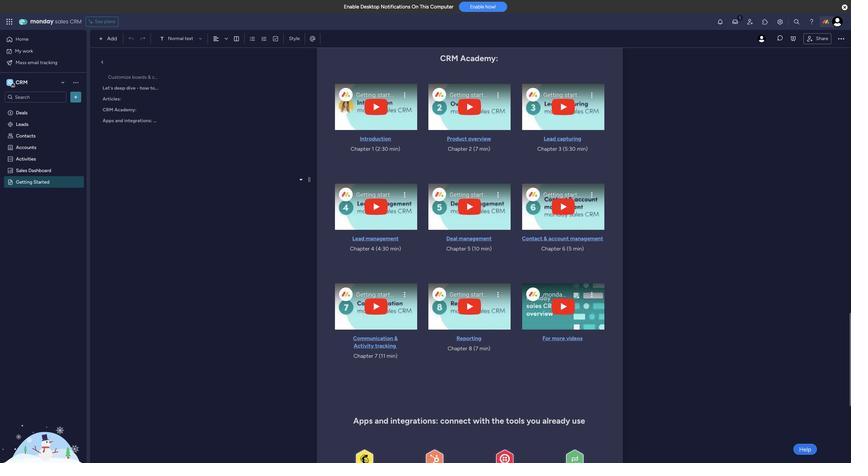 Task type: locate. For each thing, give the bounding box(es) containing it.
(10
[[472, 246, 480, 252]]

enable desktop notifications on this computer
[[344, 4, 454, 10]]

min)
[[390, 146, 401, 152], [480, 146, 491, 152], [577, 146, 588, 152], [391, 246, 401, 252], [481, 246, 492, 252], [574, 246, 584, 252], [480, 346, 491, 352], [387, 353, 398, 360]]

chapter for chapter 2 (7 min)
[[448, 146, 468, 152]]

0 horizontal spatial work
[[23, 48, 33, 54]]

apps image
[[762, 18, 769, 25]]

min) for chapter 3 (5:30 min)
[[577, 146, 588, 152]]

chapter left 8
[[448, 346, 468, 352]]

chapter for chapter 5 (10 min)
[[447, 246, 466, 252]]

enable
[[344, 4, 360, 10], [470, 4, 485, 10]]

(2:30
[[376, 146, 388, 152]]

enable left desktop
[[344, 4, 360, 10]]

sales
[[55, 18, 68, 26], [198, 85, 209, 91]]

chapter for chapter 3 (5:30 min)
[[538, 146, 558, 152]]

1 horizontal spatial academy:
[[461, 53, 499, 63]]

work right to
[[156, 85, 167, 91]]

checklist image
[[273, 36, 279, 42]]

my work button
[[4, 46, 73, 57]]

min) for chapter 6 (5 min)
[[574, 246, 584, 252]]

8
[[469, 346, 472, 352]]

mention image
[[310, 35, 316, 42]]

option
[[0, 107, 87, 108]]

desktop
[[361, 4, 380, 10]]

invite members image
[[747, 18, 754, 25]]

sales dashboard
[[16, 168, 51, 173]]

crm academy:
[[440, 53, 499, 63], [103, 107, 137, 113]]

1 vertical spatial academy:
[[114, 107, 137, 113]]

0 vertical spatial monday
[[30, 18, 54, 26]]

getting
[[16, 179, 32, 185]]

enable now! button
[[459, 2, 508, 12]]

chapter left 6
[[542, 246, 561, 252]]

0 vertical spatial sales
[[55, 18, 68, 26]]

activities
[[16, 156, 36, 162]]

chapter left 3
[[538, 146, 558, 152]]

menu image
[[307, 43, 312, 49], [307, 56, 312, 61], [307, 177, 312, 183], [307, 277, 312, 283], [307, 376, 312, 381], [307, 386, 312, 391], [307, 406, 312, 412]]

and
[[375, 417, 389, 426]]

enable now!
[[470, 4, 496, 10]]

home
[[16, 36, 29, 42]]

(7 right 2
[[474, 146, 478, 152]]

chapter left 5
[[447, 246, 466, 252]]

0 vertical spatial academy:
[[461, 53, 499, 63]]

add button
[[96, 33, 121, 44]]

min) right (2:30
[[390, 146, 401, 152]]

0 vertical spatial crm academy:
[[440, 53, 499, 63]]

now!
[[486, 4, 496, 10]]

7 menu image from the top
[[307, 406, 312, 412]]

min) right (5
[[574, 246, 584, 252]]

crm
[[70, 18, 82, 26], [440, 53, 459, 63], [16, 79, 28, 86], [210, 85, 221, 91], [103, 107, 113, 113]]

min) for chapter 7 (11 min)
[[387, 353, 398, 360]]

min) right (4:30
[[391, 246, 401, 252]]

with
[[168, 85, 178, 91], [473, 417, 490, 426]]

4
[[371, 246, 375, 252]]

the
[[492, 417, 505, 426]]

select product image
[[6, 18, 13, 25]]

getting started
[[16, 179, 49, 185]]

chapter left 1
[[351, 146, 371, 152]]

5 menu image from the top
[[307, 376, 312, 381]]

work
[[23, 48, 33, 54], [156, 85, 167, 91]]

monday
[[30, 18, 54, 26], [179, 85, 197, 91]]

bulleted list image
[[250, 36, 256, 42]]

1 vertical spatial (7
[[474, 346, 479, 352]]

6
[[563, 246, 566, 252]]

enable for enable now!
[[470, 4, 485, 10]]

1 horizontal spatial with
[[473, 417, 490, 426]]

public dashboard image
[[7, 167, 14, 174]]

1 menu image from the top
[[307, 43, 312, 49]]

list box
[[0, 106, 87, 280]]

contacts
[[16, 133, 36, 139]]

style
[[289, 36, 300, 41]]

list box containing deals
[[0, 106, 87, 280]]

with left the
[[473, 417, 490, 426]]

1 vertical spatial work
[[156, 85, 167, 91]]

chapter 4 (4:30 min)
[[350, 246, 401, 252]]

1 horizontal spatial monday
[[179, 85, 197, 91]]

chapter 5 (10 min)
[[447, 246, 492, 252]]

1 image
[[738, 14, 744, 22]]

academy:
[[461, 53, 499, 63], [114, 107, 137, 113]]

0 vertical spatial with
[[168, 85, 178, 91]]

help button
[[794, 444, 818, 456]]

share
[[817, 36, 829, 41]]

(7
[[474, 146, 478, 152], [474, 346, 479, 352]]

chapter 3 (5:30 min)
[[538, 146, 588, 152]]

my work
[[15, 48, 33, 54]]

let's deep dive - how to work with monday sales crm
[[103, 85, 221, 91]]

chapter
[[351, 146, 371, 152], [448, 146, 468, 152], [538, 146, 558, 152], [350, 246, 370, 252], [447, 246, 466, 252], [542, 246, 561, 252], [448, 346, 468, 352], [354, 353, 374, 360]]

7
[[375, 353, 378, 360]]

board activity image
[[758, 35, 766, 43]]

connect
[[441, 417, 471, 426]]

chapter for chapter 6 (5 min)
[[542, 246, 561, 252]]

0 horizontal spatial crm academy:
[[103, 107, 137, 113]]

1 vertical spatial crm academy:
[[103, 107, 137, 113]]

min) right 8
[[480, 346, 491, 352]]

0 horizontal spatial with
[[168, 85, 178, 91]]

text
[[185, 36, 193, 41]]

0 horizontal spatial enable
[[344, 4, 360, 10]]

(11
[[379, 353, 386, 360]]

1 (7 from the top
[[474, 146, 478, 152]]

workspace options image
[[72, 79, 79, 86]]

share button
[[804, 33, 832, 44]]

see plans button
[[86, 17, 119, 27]]

enable inside button
[[470, 4, 485, 10]]

sales
[[16, 168, 27, 173]]

(7 for 2
[[474, 146, 478, 152]]

1 horizontal spatial sales
[[198, 85, 209, 91]]

chapter 1 (2:30 min)
[[351, 146, 401, 152]]

customize boards & columns
[[108, 74, 170, 80]]

menu image
[[307, 77, 312, 83], [307, 396, 312, 402], [307, 419, 312, 424], [307, 440, 312, 446]]

1 horizontal spatial crm academy:
[[440, 53, 499, 63]]

3
[[559, 146, 562, 152]]

help
[[800, 447, 812, 453]]

min) right '(10'
[[481, 246, 492, 252]]

(4:30
[[376, 246, 389, 252]]

dashboard
[[28, 168, 51, 173]]

with down "columns"
[[168, 85, 178, 91]]

home button
[[4, 34, 73, 45]]

(7 for 8
[[474, 346, 479, 352]]

my
[[15, 48, 21, 54]]

already
[[543, 417, 571, 426]]

min) right (11
[[387, 353, 398, 360]]

emails settings image
[[777, 18, 784, 25]]

min) right (5:30
[[577, 146, 588, 152]]

chapter left 2
[[448, 146, 468, 152]]

1
[[372, 146, 374, 152]]

enable left now!
[[470, 4, 485, 10]]

0 vertical spatial work
[[23, 48, 33, 54]]

mass email tracking
[[16, 60, 57, 65]]

0 horizontal spatial sales
[[55, 18, 68, 26]]

2 (7 from the top
[[474, 346, 479, 352]]

v2 ellipsis image
[[839, 34, 845, 43]]

(7 right 8
[[474, 346, 479, 352]]

0 vertical spatial (7
[[474, 146, 478, 152]]

1 horizontal spatial enable
[[470, 4, 485, 10]]

dapulse close image
[[843, 4, 848, 11]]

plans
[[104, 19, 115, 24]]

enable for enable desktop notifications on this computer
[[344, 4, 360, 10]]

help image
[[809, 18, 816, 25]]

min) right 2
[[480, 146, 491, 152]]

chapter left 4
[[350, 246, 370, 252]]

chapter left '7'
[[354, 353, 374, 360]]

work right my
[[23, 48, 33, 54]]



Task type: describe. For each thing, give the bounding box(es) containing it.
layout image
[[234, 36, 240, 42]]

accounts
[[16, 145, 36, 150]]

tracking
[[40, 60, 57, 65]]

to
[[150, 85, 155, 91]]

6 menu image from the top
[[307, 386, 312, 391]]

-
[[137, 85, 139, 91]]

use
[[573, 417, 586, 426]]

customize
[[108, 74, 131, 80]]

min) for chapter 5 (10 min)
[[481, 246, 492, 252]]

chapter 7 (11 min)
[[354, 353, 398, 360]]

chapter 2 (7 min)
[[448, 146, 491, 152]]

(5
[[567, 246, 572, 252]]

christina overa image
[[833, 16, 844, 27]]

min) for chapter 4 (4:30 min)
[[391, 246, 401, 252]]

chapter for chapter 8 (7 min)
[[448, 346, 468, 352]]

tools
[[506, 417, 525, 426]]

columns
[[152, 74, 170, 80]]

chapter 6 (5 min)
[[542, 246, 584, 252]]

you
[[527, 417, 541, 426]]

0 horizontal spatial academy:
[[114, 107, 137, 113]]

computer
[[431, 4, 454, 10]]

public board image
[[7, 179, 14, 185]]

1 vertical spatial with
[[473, 417, 490, 426]]

let's
[[103, 85, 113, 91]]

chapter for chapter 4 (4:30 min)
[[350, 246, 370, 252]]

normal text
[[168, 36, 193, 41]]

workspace image
[[6, 79, 13, 86]]

apps and integrations: connect with the tools you already use
[[354, 417, 586, 426]]

min) for chapter 1 (2:30 min)
[[390, 146, 401, 152]]

see
[[95, 19, 103, 24]]

&
[[148, 74, 151, 80]]

inbox image
[[732, 18, 739, 25]]

1 vertical spatial monday
[[179, 85, 197, 91]]

articles:
[[103, 96, 121, 102]]

1 vertical spatial sales
[[198, 85, 209, 91]]

crm inside workspace selection element
[[16, 79, 28, 86]]

style button
[[286, 33, 303, 45]]

4 menu image from the top
[[307, 277, 312, 283]]

1 horizontal spatial work
[[156, 85, 167, 91]]

search everything image
[[794, 18, 801, 25]]

numbered list image
[[261, 36, 267, 42]]

options image
[[72, 94, 79, 101]]

boards
[[132, 74, 147, 80]]

add
[[107, 35, 117, 42]]

2
[[469, 146, 472, 152]]

started
[[34, 179, 49, 185]]

leads
[[16, 121, 28, 127]]

work inside 'button'
[[23, 48, 33, 54]]

min) for chapter 2 (7 min)
[[480, 146, 491, 152]]

(5:30
[[563, 146, 576, 152]]

3 menu image from the top
[[307, 419, 312, 424]]

chapter for chapter 1 (2:30 min)
[[351, 146, 371, 152]]

apps
[[354, 417, 373, 426]]

1 menu image from the top
[[307, 77, 312, 83]]

0 horizontal spatial monday
[[30, 18, 54, 26]]

min) for chapter 8 (7 min)
[[480, 346, 491, 352]]

deals
[[16, 110, 28, 116]]

chapter for chapter 7 (11 min)
[[354, 353, 374, 360]]

chapter 8 (7 min)
[[448, 346, 491, 352]]

monday sales crm
[[30, 18, 82, 26]]

how
[[140, 85, 149, 91]]

see plans
[[95, 19, 115, 24]]

mass
[[16, 60, 27, 65]]

5
[[468, 246, 471, 252]]

4 menu image from the top
[[307, 440, 312, 446]]

normal
[[168, 36, 184, 41]]

email
[[28, 60, 39, 65]]

on
[[412, 4, 419, 10]]

mass email tracking button
[[4, 57, 73, 68]]

integrations:
[[391, 417, 439, 426]]

notifications
[[381, 4, 411, 10]]

workspace selection element
[[6, 79, 29, 87]]

this
[[420, 4, 429, 10]]

2 menu image from the top
[[307, 396, 312, 402]]

notifications image
[[717, 18, 724, 25]]

2 menu image from the top
[[307, 56, 312, 61]]

3 menu image from the top
[[307, 177, 312, 183]]

lottie animation image
[[0, 395, 87, 464]]

dive
[[126, 85, 136, 91]]

lottie animation element
[[0, 395, 87, 464]]

c
[[8, 80, 12, 85]]

Search in workspace field
[[14, 93, 57, 101]]

deep
[[114, 85, 125, 91]]



Task type: vqa. For each thing, say whether or not it's contained in the screenshot.
The Apps icon
yes



